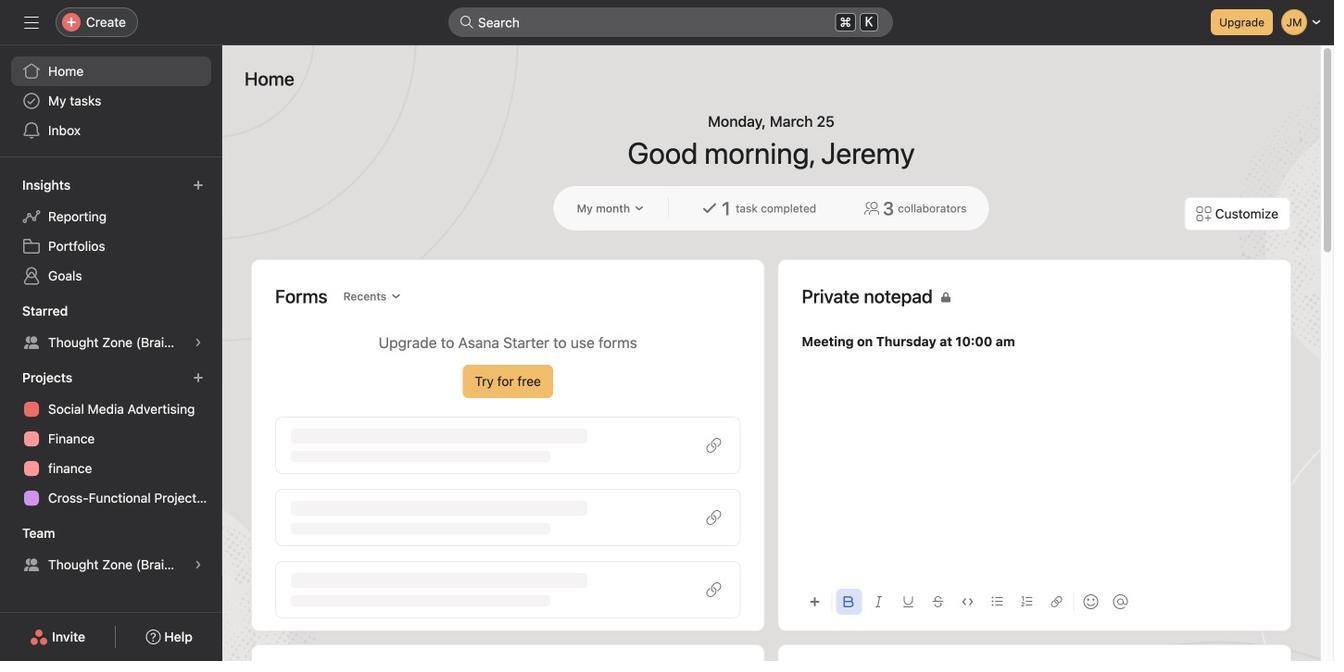 Task type: describe. For each thing, give the bounding box(es) containing it.
strikethrough image
[[933, 597, 944, 608]]

new project or portfolio image
[[193, 373, 204, 384]]

bold image
[[844, 597, 855, 608]]

starred element
[[0, 295, 222, 362]]

see details, thought zone (brainstorm space) image
[[193, 337, 204, 349]]

italics image
[[874, 597, 885, 608]]

projects element
[[0, 362, 222, 517]]

link image
[[1052, 597, 1063, 608]]

global element
[[0, 45, 222, 157]]

teams element
[[0, 517, 222, 584]]

new insights image
[[193, 180, 204, 191]]

underline image
[[903, 597, 915, 608]]



Task type: vqa. For each thing, say whether or not it's contained in the screenshot.
fifth Mark complete image from the bottom of the page
no



Task type: locate. For each thing, give the bounding box(es) containing it.
insights element
[[0, 169, 222, 295]]

numbered list image
[[1022, 597, 1033, 608]]

None field
[[449, 7, 894, 37]]

at mention image
[[1114, 595, 1129, 610]]

Search tasks, projects, and more text field
[[449, 7, 894, 37]]

hide sidebar image
[[24, 15, 39, 30]]

prominent image
[[460, 15, 475, 30]]

code image
[[963, 597, 974, 608]]

toolbar
[[802, 581, 1268, 623]]

insert an object image
[[810, 597, 821, 608]]

see details, thought zone (brainstorm space) image
[[193, 560, 204, 571]]

bulleted list image
[[992, 597, 1004, 608]]



